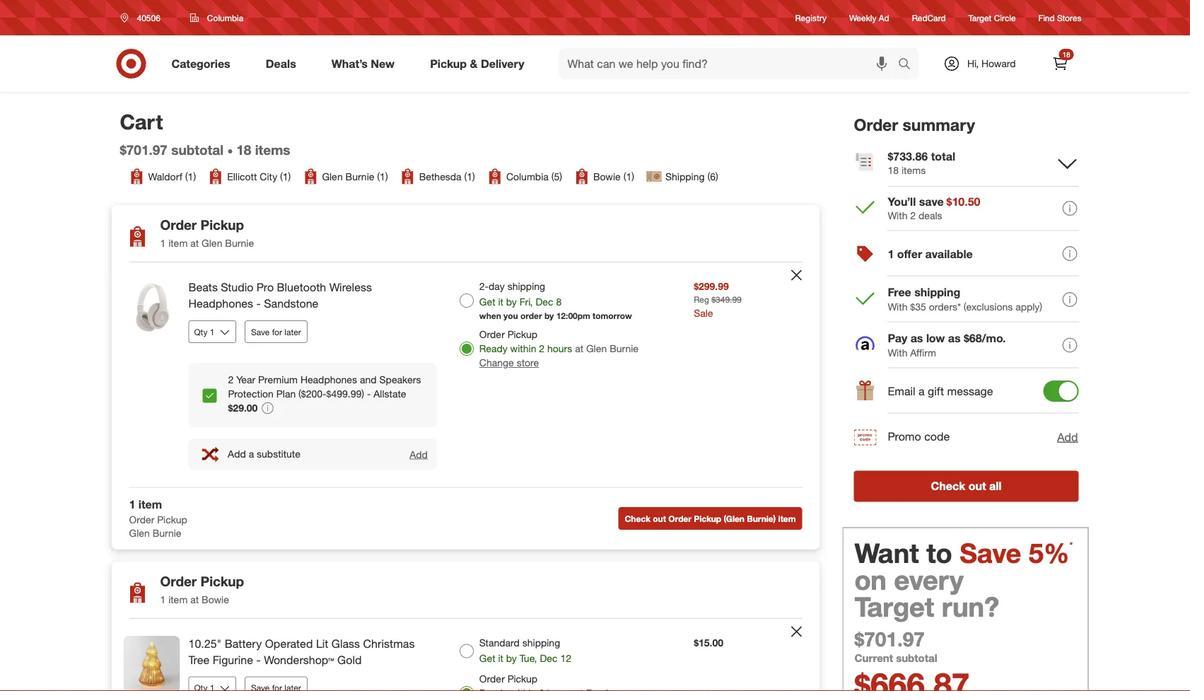 Task type: vqa. For each thing, say whether or not it's contained in the screenshot.
2 for save
yes



Task type: locate. For each thing, give the bounding box(es) containing it.
sale
[[694, 307, 714, 319]]

3 with from the top
[[888, 347, 908, 359]]

1 get from the top
[[480, 296, 496, 308]]

2 vertical spatial 2
[[228, 374, 234, 386]]

5 (1) from the left
[[624, 170, 635, 182]]

get up when
[[480, 296, 496, 308]]

1 store pickup radio from the top
[[460, 342, 474, 356]]

10.25" battery operated lit glass christmas tree figurine - wondershop™ gold link
[[189, 636, 437, 669]]

list
[[128, 168, 719, 185]]

shipping inside 'standard shipping get it by tue, dec 12'
[[523, 637, 561, 649]]

1 vertical spatial cart item ready to fulfill group
[[112, 619, 820, 691]]

check for order summary
[[932, 480, 966, 493]]

0 vertical spatial 2
[[911, 209, 916, 222]]

- inside 2 year premium headphones and speakers protection plan ($200-$499.99) - allstate
[[367, 388, 371, 400]]

(1) right city
[[280, 170, 291, 182]]

subtotal up waldorf (1)
[[171, 142, 224, 158]]

bowie
[[594, 170, 621, 182], [202, 594, 229, 606]]

order for order pickup
[[480, 673, 505, 685]]

($200-
[[299, 388, 327, 400]]

0 vertical spatial dec
[[536, 296, 554, 308]]

1 vertical spatial target
[[855, 590, 935, 623]]

premium
[[258, 374, 298, 386]]

1 horizontal spatial subtotal
[[897, 652, 938, 665]]

1 vertical spatial bowie
[[202, 594, 229, 606]]

1 vertical spatial get
[[480, 652, 496, 665]]

free
[[888, 286, 912, 300]]

columbia (5)
[[507, 170, 563, 182]]

on every target run?
[[855, 563, 1000, 623]]

0 horizontal spatial $701.97
[[120, 142, 168, 158]]

0 vertical spatial target
[[969, 12, 992, 23]]

affirm image
[[854, 335, 877, 357], [856, 337, 875, 350]]

0 vertical spatial get
[[480, 296, 496, 308]]

out inside button
[[969, 480, 987, 493]]

$733.86
[[888, 149, 929, 163]]

dec
[[536, 296, 554, 308], [540, 652, 558, 665]]

check out all
[[932, 480, 1002, 493]]

1 vertical spatial check
[[625, 513, 651, 524]]

order for order pickup ready within 2 hours at glen burnie change store
[[480, 328, 505, 341]]

at right 'hours'
[[575, 343, 584, 355]]

categories
[[172, 57, 230, 70]]

1 vertical spatial it
[[498, 652, 504, 665]]

pickup inside the 1 item order pickup glen burnie
[[157, 513, 187, 526]]

0 horizontal spatial items
[[255, 142, 290, 158]]

pickup inside button
[[694, 513, 722, 524]]

0 vertical spatial check
[[932, 480, 966, 493]]

a left substitute
[[249, 448, 254, 460]]

18
[[1063, 50, 1071, 59], [237, 142, 252, 158], [888, 164, 899, 176]]

glen
[[322, 170, 343, 182], [202, 237, 223, 250], [587, 343, 607, 355], [129, 527, 150, 540]]

18 up ellicott
[[237, 142, 252, 158]]

dec left 8
[[536, 296, 554, 308]]

0 vertical spatial headphones
[[189, 297, 253, 311]]

at inside "order pickup 1 item at bowie"
[[191, 594, 199, 606]]

2 left year
[[228, 374, 234, 386]]

at up beats
[[191, 237, 199, 250]]

order inside order pickup ready within 2 hours at glen burnie change store
[[480, 328, 505, 341]]

what's
[[332, 57, 368, 70]]

1 horizontal spatial as
[[949, 332, 961, 345]]

2 horizontal spatial add
[[1058, 430, 1079, 444]]

2 inside 2 year premium headphones and speakers protection plan ($200-$499.99) - allstate
[[228, 374, 234, 386]]

shipping inside free shipping with $35 orders* (exclusions apply)
[[915, 286, 961, 300]]

cart item ready to fulfill group for order pickup 1 item at glen burnie
[[112, 263, 820, 487]]

order inside the order pickup 1 item at glen burnie
[[160, 217, 197, 233]]

1 horizontal spatial items
[[902, 164, 926, 176]]

check
[[932, 480, 966, 493], [625, 513, 651, 524]]

shipping inside 2-day shipping get it by fri, dec 8 when you order by 12:00pm tomorrow
[[508, 280, 546, 293]]

order for order summary
[[854, 115, 899, 134]]

columbia inside dropdown button
[[207, 12, 244, 23]]

cart item ready to fulfill group
[[112, 263, 820, 487], [112, 619, 820, 691]]

1 horizontal spatial target
[[969, 12, 992, 23]]

within
[[511, 343, 537, 355]]

- down battery
[[257, 653, 261, 667]]

shipping
[[508, 280, 546, 293], [915, 286, 961, 300], [523, 637, 561, 649]]

1 vertical spatial $701.97
[[855, 627, 925, 652]]

it down day
[[498, 296, 504, 308]]

order inside "order pickup 1 item at bowie"
[[160, 573, 197, 590]]

pickup & delivery link
[[418, 48, 542, 79]]

save
[[251, 326, 270, 337], [960, 537, 1022, 569]]

0 vertical spatial $701.97
[[120, 142, 168, 158]]

get down standard
[[480, 652, 496, 665]]

pickup
[[430, 57, 467, 70], [201, 217, 244, 233], [508, 328, 538, 341], [157, 513, 187, 526], [694, 513, 722, 524], [201, 573, 244, 590], [508, 673, 538, 685]]

1 horizontal spatial 18
[[888, 164, 899, 176]]

at inside order pickup ready within 2 hours at glen burnie change store
[[575, 343, 584, 355]]

message
[[948, 384, 994, 398]]

1 vertical spatial a
[[249, 448, 254, 460]]

at
[[191, 237, 199, 250], [575, 343, 584, 355], [191, 594, 199, 606]]

2 cart item ready to fulfill group from the top
[[112, 619, 820, 691]]

shipping for free shipping
[[915, 286, 961, 300]]

with down free
[[888, 301, 908, 313]]

1 vertical spatial subtotal
[[897, 652, 938, 665]]

2 left "deals"
[[911, 209, 916, 222]]

glen inside the 1 item order pickup glen burnie
[[129, 527, 150, 540]]

tue,
[[520, 652, 537, 665]]

0 horizontal spatial bowie
[[202, 594, 229, 606]]

and
[[360, 374, 377, 386]]

0 horizontal spatial headphones
[[189, 297, 253, 311]]

glen inside order pickup ready within 2 hours at glen burnie change store
[[587, 343, 607, 355]]

2 store pickup radio from the top
[[460, 686, 474, 691]]

columbia
[[207, 12, 244, 23], [507, 170, 549, 182]]

items down $733.86
[[902, 164, 926, 176]]

1 vertical spatial 18
[[237, 142, 252, 158]]

bowie right the (5) at the left of page
[[594, 170, 621, 182]]

categories link
[[160, 48, 248, 79]]

item inside the order pickup 1 item at glen burnie
[[169, 237, 188, 250]]

(1) right waldorf
[[185, 170, 196, 182]]

fri,
[[520, 296, 533, 308]]

at for order pickup 1 item at glen burnie
[[191, 237, 199, 250]]

2 left 'hours'
[[539, 343, 545, 355]]

0 horizontal spatial out
[[653, 513, 667, 524]]

as up affirm
[[911, 332, 924, 345]]

tomorrow
[[593, 311, 632, 321]]

2 vertical spatial by
[[507, 652, 517, 665]]

0 horizontal spatial add button
[[409, 447, 429, 461]]

(1) right bethesda
[[465, 170, 475, 182]]

1 horizontal spatial a
[[919, 384, 925, 398]]

cart item ready to fulfill group containing beats studio pro bluetooth wireless headphones - sandstone
[[112, 263, 820, 487]]

items
[[255, 142, 290, 158], [902, 164, 926, 176]]

it down standard
[[498, 652, 504, 665]]

0 vertical spatial columbia
[[207, 12, 244, 23]]

0 vertical spatial with
[[888, 209, 908, 222]]

cart item ready to fulfill group containing 10.25" battery operated lit glass christmas tree figurine - wondershop™ gold
[[112, 619, 820, 691]]

- down pro
[[257, 297, 261, 311]]

standard shipping get it by tue, dec 12
[[480, 637, 572, 665]]

0 vertical spatial bowie
[[594, 170, 621, 182]]

0 vertical spatial a
[[919, 384, 925, 398]]

2 get from the top
[[480, 652, 496, 665]]

order inside the 1 item order pickup glen burnie
[[129, 513, 155, 526]]

at up 10.25"
[[191, 594, 199, 606]]

0 vertical spatial out
[[969, 480, 987, 493]]

item inside the 1 item order pickup glen burnie
[[139, 497, 162, 511]]

with down you'll
[[888, 209, 908, 222]]

0 horizontal spatial subtotal
[[171, 142, 224, 158]]

burnie inside the order pickup 1 item at glen burnie
[[225, 237, 254, 250]]

order for order pickup 1 item at bowie
[[160, 573, 197, 590]]

$15.00
[[694, 637, 724, 649]]

as right low
[[949, 332, 961, 345]]

what's new
[[332, 57, 395, 70]]

$701.97 down on every target run?
[[855, 627, 925, 652]]

circle
[[995, 12, 1017, 23]]

$701.97 for $701.97 subtotal
[[120, 142, 168, 158]]

0 vertical spatial cart item ready to fulfill group
[[112, 263, 820, 487]]

by inside 'standard shipping get it by tue, dec 12'
[[507, 652, 517, 665]]

beats studio pro bluetooth wireless headphones - sandstone image
[[123, 280, 180, 336]]

hours
[[548, 343, 573, 355]]

glen burnie (1)
[[322, 170, 388, 182]]

Store pickup radio
[[460, 342, 474, 356], [460, 686, 474, 691]]

2 horizontal spatial 18
[[1063, 50, 1071, 59]]

1 horizontal spatial save
[[960, 537, 1022, 569]]

target
[[969, 12, 992, 23], [855, 590, 935, 623]]

order pickup
[[480, 673, 538, 685]]

- down and
[[367, 388, 371, 400]]

40506 button
[[111, 5, 175, 30]]

glen inside the order pickup 1 item at glen burnie
[[202, 237, 223, 250]]

it
[[498, 296, 504, 308], [498, 652, 504, 665]]

headphones inside 2 year premium headphones and speakers protection plan ($200-$499.99) - allstate
[[301, 374, 357, 386]]

2 vertical spatial 18
[[888, 164, 899, 176]]

bethesda
[[419, 170, 462, 182]]

with
[[888, 209, 908, 222], [888, 301, 908, 313], [888, 347, 908, 359]]

0 vertical spatial at
[[191, 237, 199, 250]]

pickup inside "order pickup 1 item at bowie"
[[201, 573, 244, 590]]

0 horizontal spatial target
[[855, 590, 935, 623]]

add for add button to the top
[[1058, 430, 1079, 444]]

burnie inside order pickup ready within 2 hours at glen burnie change store
[[610, 343, 639, 355]]

1 horizontal spatial 2
[[539, 343, 545, 355]]

What can we help you find? suggestions appear below search field
[[559, 48, 902, 79]]

8
[[557, 296, 562, 308]]

burnie)
[[747, 513, 776, 524]]

0 horizontal spatial add
[[228, 448, 246, 460]]

deals
[[266, 57, 296, 70]]

2 vertical spatial -
[[257, 653, 261, 667]]

every
[[895, 563, 964, 596]]

city
[[260, 170, 277, 182]]

$701.97 for $701.97 current subtotal
[[855, 627, 925, 652]]

0 vertical spatial subtotal
[[171, 142, 224, 158]]

for
[[272, 326, 282, 337]]

wireless
[[330, 281, 372, 294]]

$349.99
[[712, 294, 742, 305]]

$701.97 subtotal
[[120, 142, 224, 158]]

1 vertical spatial at
[[575, 343, 584, 355]]

1 vertical spatial -
[[367, 388, 371, 400]]

tree
[[189, 653, 210, 667]]

add for add a substitute
[[228, 448, 246, 460]]

1 inside the 1 item order pickup glen burnie
[[129, 497, 135, 511]]

pickup inside the order pickup 1 item at glen burnie
[[201, 217, 244, 233]]

add a substitute
[[228, 448, 301, 460]]

columbia left the (5) at the left of page
[[507, 170, 549, 182]]

available
[[926, 247, 973, 261]]

subtotal right current
[[897, 652, 938, 665]]

0 horizontal spatial save
[[251, 326, 270, 337]]

battery
[[225, 637, 262, 651]]

items up city
[[255, 142, 290, 158]]

save
[[920, 194, 944, 208]]

it inside 'standard shipping get it by tue, dec 12'
[[498, 652, 504, 665]]

1 horizontal spatial add button
[[1057, 428, 1080, 446]]

columbia up categories link at the left
[[207, 12, 244, 23]]

2 vertical spatial at
[[191, 594, 199, 606]]

(1) for bethesda (1)
[[465, 170, 475, 182]]

item inside button
[[779, 513, 796, 524]]

headphones down studio
[[189, 297, 253, 311]]

$10.50
[[947, 194, 981, 208]]

18 down stores
[[1063, 50, 1071, 59]]

1 it from the top
[[498, 296, 504, 308]]

deals link
[[254, 48, 314, 79]]

2 vertical spatial with
[[888, 347, 908, 359]]

what's new link
[[320, 48, 413, 79]]

a left gift
[[919, 384, 925, 398]]

0 vertical spatial by
[[507, 296, 517, 308]]

1 vertical spatial headphones
[[301, 374, 357, 386]]

4 (1) from the left
[[465, 170, 475, 182]]

with inside free shipping with $35 orders* (exclusions apply)
[[888, 301, 908, 313]]

1 vertical spatial out
[[653, 513, 667, 524]]

you'll save $10.50 with 2 deals
[[888, 194, 981, 222]]

$29.00
[[228, 402, 258, 414]]

1 vertical spatial items
[[902, 164, 926, 176]]

ellicott
[[227, 170, 257, 182]]

a for email
[[919, 384, 925, 398]]

1 horizontal spatial out
[[969, 480, 987, 493]]

$701.97 down the "cart"
[[120, 142, 168, 158]]

save left for
[[251, 326, 270, 337]]

shipping up tue,
[[523, 637, 561, 649]]

(1) left shipping
[[624, 170, 635, 182]]

when
[[480, 311, 502, 321]]

40506
[[137, 12, 161, 23]]

1 horizontal spatial add
[[410, 448, 428, 461]]

1 vertical spatial by
[[545, 311, 554, 321]]

1 vertical spatial dec
[[540, 652, 558, 665]]

with down pay
[[888, 347, 908, 359]]

18 down $733.86
[[888, 164, 899, 176]]

2 for save
[[911, 209, 916, 222]]

order pickup 1 item at glen burnie
[[160, 217, 254, 250]]

hi,
[[968, 57, 980, 70]]

columbia for columbia
[[207, 12, 244, 23]]

by left tue,
[[507, 652, 517, 665]]

2-
[[480, 280, 489, 293]]

at inside the order pickup 1 item at glen burnie
[[191, 237, 199, 250]]

$701.97 inside $701.97 current subtotal
[[855, 627, 925, 652]]

headphones inside the beats studio pro bluetooth wireless headphones - sandstone
[[189, 297, 253, 311]]

headphones up ($200-
[[301, 374, 357, 386]]

2 inside the you'll save $10.50 with 2 deals
[[911, 209, 916, 222]]

dec left the 12 on the bottom left of page
[[540, 652, 558, 665]]

0 horizontal spatial 18
[[237, 142, 252, 158]]

save right "to"
[[960, 537, 1022, 569]]

0 horizontal spatial 2
[[228, 374, 234, 386]]

(glen
[[724, 513, 745, 524]]

2-day shipping get it by fri, dec 8 when you order by 12:00pm tomorrow
[[480, 280, 632, 321]]

check inside button
[[625, 513, 651, 524]]

0 vertical spatial -
[[257, 297, 261, 311]]

1 vertical spatial with
[[888, 301, 908, 313]]

18 inside 'link'
[[1063, 50, 1071, 59]]

2 with from the top
[[888, 301, 908, 313]]

search
[[892, 58, 926, 72]]

target left circle
[[969, 12, 992, 23]]

2 horizontal spatial 2
[[911, 209, 916, 222]]

1 horizontal spatial bowie
[[594, 170, 621, 182]]

columbia inside list
[[507, 170, 549, 182]]

1 vertical spatial columbia
[[507, 170, 549, 182]]

by right order
[[545, 311, 554, 321]]

(1) for bowie (1)
[[624, 170, 635, 182]]

- inside 10.25" battery operated lit glass christmas tree figurine - wondershop™ gold
[[257, 653, 261, 667]]

1 horizontal spatial $701.97
[[855, 627, 925, 652]]

shipping up fri,
[[508, 280, 546, 293]]

target up $701.97 current subtotal
[[855, 590, 935, 623]]

1 horizontal spatial headphones
[[301, 374, 357, 386]]

0 vertical spatial store pickup radio
[[460, 342, 474, 356]]

check inside button
[[932, 480, 966, 493]]

1 (1) from the left
[[185, 170, 196, 182]]

target circle link
[[969, 12, 1017, 24]]

1 horizontal spatial check
[[932, 480, 966, 493]]

0 vertical spatial 18
[[1063, 50, 1071, 59]]

0 horizontal spatial check
[[625, 513, 651, 524]]

18 items
[[237, 142, 290, 158]]

out inside button
[[653, 513, 667, 524]]

1 with from the top
[[888, 209, 908, 222]]

by up the "you" at the left top
[[507, 296, 517, 308]]

2 it from the top
[[498, 652, 504, 665]]

order inside button
[[669, 513, 692, 524]]

1
[[160, 237, 166, 250], [888, 247, 895, 261], [129, 497, 135, 511], [160, 594, 166, 606]]

1 horizontal spatial columbia
[[507, 170, 549, 182]]

0 vertical spatial it
[[498, 296, 504, 308]]

1 vertical spatial 2
[[539, 343, 545, 355]]

0 horizontal spatial as
[[911, 332, 924, 345]]

1 vertical spatial store pickup radio
[[460, 686, 474, 691]]

1 offer available button
[[854, 232, 1080, 277]]

shipping up orders* at the right top of page
[[915, 286, 961, 300]]

None radio
[[460, 644, 474, 658]]

beats studio pro bluetooth wireless headphones - sandstone link
[[189, 280, 437, 312]]

burnie inside the 1 item order pickup glen burnie
[[153, 527, 182, 540]]

search button
[[892, 48, 926, 82]]

(1) left bethesda
[[377, 170, 388, 182]]

1 cart item ready to fulfill group from the top
[[112, 263, 820, 487]]

1 inside button
[[888, 247, 895, 261]]

12
[[561, 652, 572, 665]]

0 horizontal spatial columbia
[[207, 12, 244, 23]]

0 vertical spatial save
[[251, 326, 270, 337]]

current
[[855, 652, 894, 665]]

2 inside order pickup ready within 2 hours at glen burnie change store
[[539, 343, 545, 355]]

you'll
[[888, 194, 917, 208]]

bowie up 10.25"
[[202, 594, 229, 606]]

None radio
[[460, 294, 474, 308]]

add for the bottommost add button
[[410, 448, 428, 461]]

0 horizontal spatial a
[[249, 448, 254, 460]]

$701.97
[[120, 142, 168, 158], [855, 627, 925, 652]]



Task type: describe. For each thing, give the bounding box(es) containing it.
$733.86 total 18 items
[[888, 149, 956, 176]]

christmas
[[363, 637, 415, 651]]

0 vertical spatial add button
[[1057, 428, 1080, 446]]

order summary
[[854, 115, 976, 134]]

burnie inside list
[[346, 170, 375, 182]]

shipping (6)
[[666, 170, 719, 182]]

deals
[[919, 209, 943, 222]]

$68/mo.
[[965, 332, 1007, 345]]

*
[[1070, 540, 1074, 551]]

promo
[[888, 430, 922, 444]]

$499.99)
[[327, 388, 364, 400]]

reg
[[694, 294, 710, 305]]

check for 1
[[625, 513, 651, 524]]

2 year premium headphones and speakers protection plan ($200-$499.99) - allstate
[[228, 374, 421, 400]]

get inside 2-day shipping get it by fri, dec 8 when you order by 12:00pm tomorrow
[[480, 296, 496, 308]]

2 (1) from the left
[[280, 170, 291, 182]]

1 inside the order pickup 1 item at glen burnie
[[160, 237, 166, 250]]

low
[[927, 332, 946, 345]]

affirm
[[911, 347, 937, 359]]

a for add
[[249, 448, 254, 460]]

0 vertical spatial items
[[255, 142, 290, 158]]

shipping
[[666, 170, 705, 182]]

at for order pickup 1 item at bowie
[[191, 594, 199, 606]]

- inside the beats studio pro bluetooth wireless headphones - sandstone
[[257, 297, 261, 311]]

pickup inside order pickup ready within 2 hours at glen burnie change store
[[508, 328, 538, 341]]

(exclusions
[[964, 301, 1014, 313]]

substitute
[[257, 448, 301, 460]]

2 for pickup
[[539, 343, 545, 355]]

standard
[[480, 637, 520, 649]]

18 for 18
[[1063, 50, 1071, 59]]

columbia button
[[181, 5, 253, 30]]

10.25&#34; battery operated lit glass christmas tree figurine - wondershop&#8482; gold image
[[123, 636, 180, 691]]

columbia for columbia (5)
[[507, 170, 549, 182]]

email a gift message
[[888, 384, 994, 398]]

order for order pickup 1 item at glen burnie
[[160, 217, 197, 233]]

target inside on every target run?
[[855, 590, 935, 623]]

howard
[[982, 57, 1017, 70]]

you
[[504, 311, 518, 321]]

18 inside the $733.86 total 18 items
[[888, 164, 899, 176]]

weekly
[[850, 12, 877, 23]]

$299.99
[[694, 280, 729, 293]]

bowie inside list
[[594, 170, 621, 182]]

bowie inside "order pickup 1 item at bowie"
[[202, 594, 229, 606]]

all
[[990, 480, 1002, 493]]

check out all button
[[854, 471, 1080, 502]]

check out order pickup (glen burnie) item button
[[619, 507, 803, 530]]

want to save 5% *
[[855, 537, 1074, 569]]

$299.99 reg $349.99 sale
[[694, 280, 742, 319]]

redcard link
[[913, 12, 947, 24]]

find
[[1039, 12, 1056, 23]]

cart item ready to fulfill group for order pickup 1 item at bowie
[[112, 619, 820, 691]]

items inside the $733.86 total 18 items
[[902, 164, 926, 176]]

order pickup ready within 2 hours at glen burnie change store
[[480, 328, 639, 369]]

1 as from the left
[[911, 332, 924, 345]]

shipping for standard shipping
[[523, 637, 561, 649]]

list containing waldorf (1)
[[128, 168, 719, 185]]

save for later button
[[245, 320, 308, 343]]

ad
[[879, 12, 890, 23]]

3 (1) from the left
[[377, 170, 388, 182]]

change
[[480, 357, 514, 369]]

subtotal inside $701.97 current subtotal
[[897, 652, 938, 665]]

with inside the you'll save $10.50 with 2 deals
[[888, 209, 908, 222]]

get inside 'standard shipping get it by tue, dec 12'
[[480, 652, 496, 665]]

dec inside 'standard shipping get it by tue, dec 12'
[[540, 652, 558, 665]]

registry link
[[796, 12, 827, 24]]

plan
[[276, 388, 296, 400]]

orders*
[[930, 301, 962, 313]]

figurine
[[213, 653, 253, 667]]

pro
[[257, 281, 274, 294]]

18 for 18 items
[[237, 142, 252, 158]]

dec inside 2-day shipping get it by fri, dec 8 when you order by 12:00pm tomorrow
[[536, 296, 554, 308]]

ellicott city (1)
[[227, 170, 291, 182]]

store pickup radio for order pickup 1 item at bowie
[[460, 686, 474, 691]]

pay
[[888, 332, 908, 345]]

year
[[236, 374, 256, 386]]

1 vertical spatial save
[[960, 537, 1022, 569]]

bluetooth
[[277, 281, 326, 294]]

change store button
[[480, 356, 539, 370]]

cart
[[120, 109, 163, 134]]

waldorf
[[148, 170, 183, 182]]

speakers
[[380, 374, 421, 386]]

order
[[521, 311, 542, 321]]

registry
[[796, 12, 827, 23]]

order pickup 1 item at bowie
[[160, 573, 244, 606]]

delivery
[[481, 57, 525, 70]]

check out order pickup (glen burnie) item
[[625, 513, 796, 524]]

store pickup radio for order pickup 1 item at glen burnie
[[460, 342, 474, 356]]

gift
[[928, 384, 945, 398]]

allstate
[[374, 388, 407, 400]]

1 inside "order pickup 1 item at bowie"
[[160, 594, 166, 606]]

out for order summary
[[969, 480, 987, 493]]

pickup & delivery
[[430, 57, 525, 70]]

2 as from the left
[[949, 332, 961, 345]]

wondershop™
[[264, 653, 334, 667]]

item inside "order pickup 1 item at bowie"
[[169, 594, 188, 606]]

waldorf (1)
[[148, 170, 196, 182]]

out for 1
[[653, 513, 667, 524]]

it inside 2-day shipping get it by fri, dec 8 when you order by 12:00pm tomorrow
[[498, 296, 504, 308]]

Service plan for Beats Studio Pro Bluetooth Wireless Headphones - Sandstone checkbox
[[203, 389, 217, 403]]

protection
[[228, 388, 274, 400]]

bowie (1)
[[594, 170, 635, 182]]

hi, howard
[[968, 57, 1017, 70]]

save inside button
[[251, 326, 270, 337]]

operated
[[265, 637, 313, 651]]

12:00pm
[[557, 311, 591, 321]]

stores
[[1058, 12, 1082, 23]]

1 vertical spatial add button
[[409, 447, 429, 461]]

find stores
[[1039, 12, 1082, 23]]

pay as low as $68/mo. with affirm
[[888, 332, 1007, 359]]

weekly ad link
[[850, 12, 890, 24]]

total
[[932, 149, 956, 163]]

with inside pay as low as $68/mo. with affirm
[[888, 347, 908, 359]]

(1) for waldorf (1)
[[185, 170, 196, 182]]

$701.97 current subtotal
[[855, 627, 938, 665]]

lit
[[316, 637, 329, 651]]

want
[[855, 537, 920, 569]]



